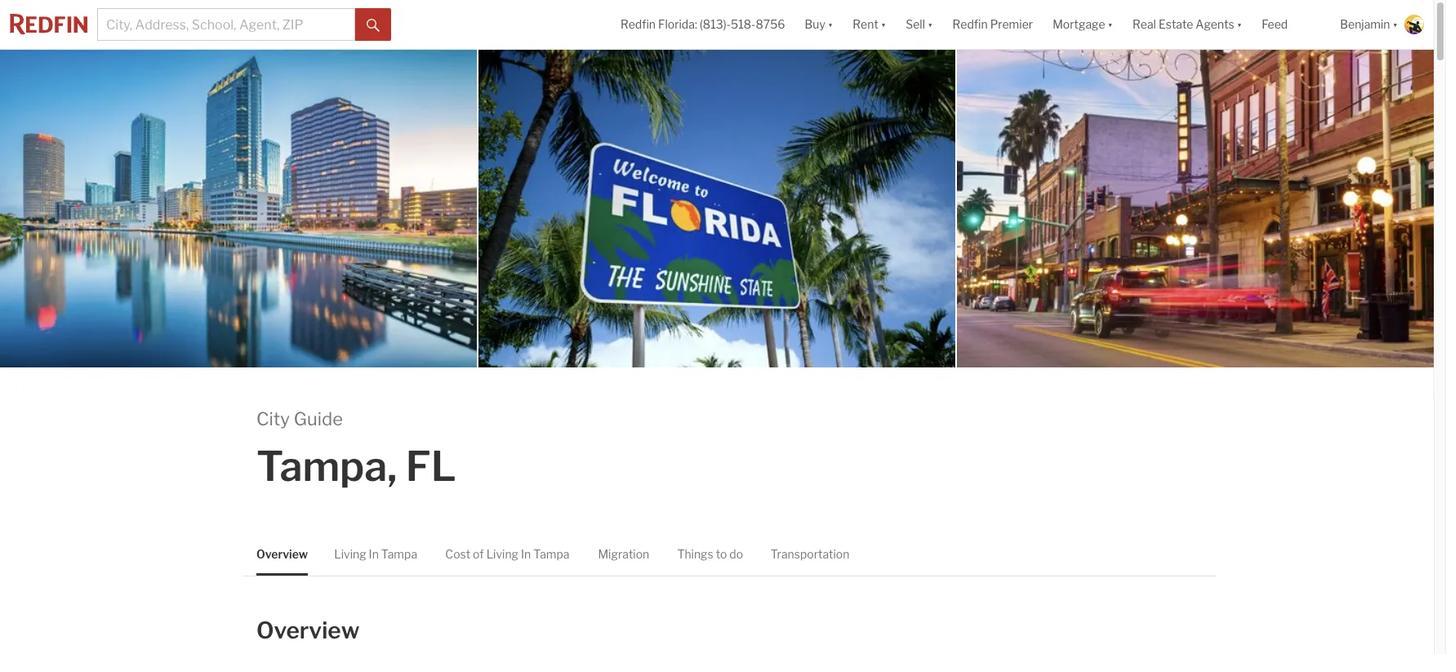 Task type: vqa. For each thing, say whether or not it's contained in the screenshot.
▾ for Buy ▾
yes



Task type: describe. For each thing, give the bounding box(es) containing it.
▾ for rent ▾
[[881, 17, 886, 31]]

mortgage ▾ button
[[1053, 0, 1113, 49]]

of
[[473, 547, 484, 561]]

redfin for redfin florida: (813)-518-8756
[[621, 17, 656, 31]]

guide
[[294, 409, 343, 430]]

sell
[[906, 17, 925, 31]]

tampa, fl
[[256, 441, 456, 490]]

buy ▾
[[805, 17, 833, 31]]

▾ for mortgage ▾
[[1108, 17, 1113, 31]]

city
[[256, 409, 290, 430]]

(813)-
[[700, 17, 731, 31]]

fl
[[406, 441, 456, 490]]

premier
[[990, 17, 1033, 31]]

things to do
[[677, 547, 743, 561]]

mortgage ▾
[[1053, 17, 1113, 31]]

sell ▾ button
[[896, 0, 943, 49]]

living in tampa link
[[334, 533, 417, 575]]

redfin premier
[[953, 17, 1033, 31]]

▾ inside dropdown button
[[1237, 17, 1242, 31]]

city guide
[[256, 409, 343, 430]]

mortgage
[[1053, 17, 1105, 31]]

redfin florida: (813)-518-8756
[[621, 17, 785, 31]]

real estate agents ▾ button
[[1123, 0, 1252, 49]]

living in tampa
[[334, 547, 417, 561]]

redfin for redfin premier
[[953, 17, 988, 31]]

8756
[[756, 17, 785, 31]]

to
[[716, 547, 727, 561]]

redfin premier button
[[943, 0, 1043, 49]]

benjamin ▾
[[1340, 17, 1398, 31]]

rent ▾ button
[[843, 0, 896, 49]]

▾ for sell ▾
[[928, 17, 933, 31]]

cost of living in tampa
[[445, 547, 570, 561]]

▾ for benjamin ▾
[[1393, 17, 1398, 31]]

user photo image
[[1404, 15, 1424, 34]]

2 in from the left
[[521, 547, 531, 561]]

rent ▾ button
[[853, 0, 886, 49]]



Task type: locate. For each thing, give the bounding box(es) containing it.
518-
[[731, 17, 756, 31]]

2 tampa from the left
[[533, 547, 570, 561]]

buy ▾ button
[[795, 0, 843, 49]]

1 horizontal spatial in
[[521, 547, 531, 561]]

6 ▾ from the left
[[1393, 17, 1398, 31]]

1 vertical spatial overview
[[256, 616, 360, 644]]

▾ right agents
[[1237, 17, 1242, 31]]

1 tampa from the left
[[381, 547, 417, 561]]

redfin
[[621, 17, 656, 31], [953, 17, 988, 31]]

rent
[[853, 17, 878, 31]]

cost of living in tampa link
[[445, 533, 570, 575]]

real
[[1133, 17, 1156, 31]]

1 ▾ from the left
[[828, 17, 833, 31]]

tampa,
[[256, 441, 397, 490]]

sell ▾ button
[[906, 0, 933, 49]]

2 overview from the top
[[256, 616, 360, 644]]

redfin left premier
[[953, 17, 988, 31]]

0 horizontal spatial living
[[334, 547, 366, 561]]

cost
[[445, 547, 470, 561]]

mortgage ▾ button
[[1043, 0, 1123, 49]]

benjamin
[[1340, 17, 1390, 31]]

migration
[[598, 547, 649, 561]]

buy ▾ button
[[805, 0, 833, 49]]

3 ▾ from the left
[[928, 17, 933, 31]]

real estate agents ▾
[[1133, 17, 1242, 31]]

transportation
[[771, 547, 850, 561]]

redfin left florida:
[[621, 17, 656, 31]]

estate
[[1159, 17, 1193, 31]]

2 redfin from the left
[[953, 17, 988, 31]]

overview link
[[256, 533, 308, 575]]

1 horizontal spatial tampa
[[533, 547, 570, 561]]

1 horizontal spatial living
[[486, 547, 519, 561]]

things to do link
[[677, 533, 743, 575]]

▾ for buy ▾
[[828, 17, 833, 31]]

2 living from the left
[[486, 547, 519, 561]]

agents
[[1196, 17, 1234, 31]]

feed button
[[1252, 0, 1330, 49]]

1 living from the left
[[334, 547, 366, 561]]

1 redfin from the left
[[621, 17, 656, 31]]

redfin inside 'button'
[[953, 17, 988, 31]]

City, Address, School, Agent, ZIP search field
[[97, 8, 355, 41]]

transportation link
[[771, 533, 850, 575]]

sell ▾
[[906, 17, 933, 31]]

in
[[369, 547, 379, 561], [521, 547, 531, 561]]

▾ right buy
[[828, 17, 833, 31]]

1 in from the left
[[369, 547, 379, 561]]

tampa left cost
[[381, 547, 417, 561]]

living right of in the bottom of the page
[[486, 547, 519, 561]]

rent ▾
[[853, 17, 886, 31]]

tampa left the migration
[[533, 547, 570, 561]]

▾ left user photo
[[1393, 17, 1398, 31]]

migration link
[[598, 533, 649, 575]]

real estate agents ▾ link
[[1133, 0, 1242, 49]]

things
[[677, 547, 713, 561]]

buy
[[805, 17, 825, 31]]

living
[[334, 547, 366, 561], [486, 547, 519, 561]]

florida:
[[658, 17, 697, 31]]

overview
[[256, 547, 308, 561], [256, 616, 360, 644]]

0 vertical spatial overview
[[256, 547, 308, 561]]

2 ▾ from the left
[[881, 17, 886, 31]]

do
[[729, 547, 743, 561]]

living right overview link in the bottom of the page
[[334, 547, 366, 561]]

4 ▾ from the left
[[1108, 17, 1113, 31]]

submit search image
[[367, 19, 380, 32]]

1 overview from the top
[[256, 547, 308, 561]]

0 horizontal spatial redfin
[[621, 17, 656, 31]]

tampa
[[381, 547, 417, 561], [533, 547, 570, 561]]

0 horizontal spatial in
[[369, 547, 379, 561]]

1 horizontal spatial redfin
[[953, 17, 988, 31]]

0 horizontal spatial tampa
[[381, 547, 417, 561]]

▾ right rent
[[881, 17, 886, 31]]

▾
[[828, 17, 833, 31], [881, 17, 886, 31], [928, 17, 933, 31], [1108, 17, 1113, 31], [1237, 17, 1242, 31], [1393, 17, 1398, 31]]

5 ▾ from the left
[[1237, 17, 1242, 31]]

feed
[[1262, 17, 1288, 31]]

▾ right "mortgage"
[[1108, 17, 1113, 31]]

▾ right sell
[[928, 17, 933, 31]]



